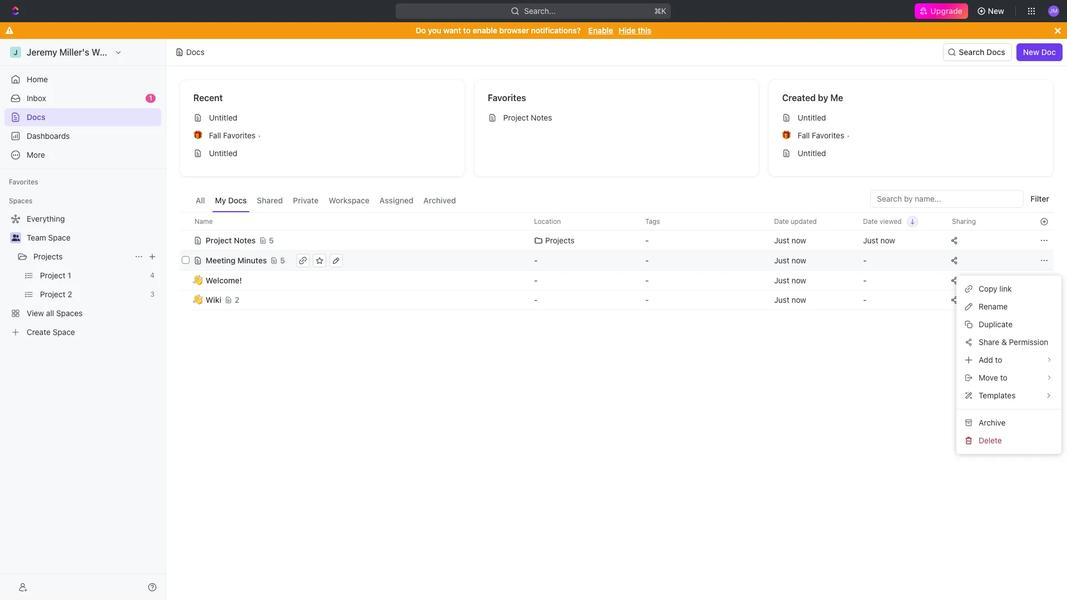 Task type: locate. For each thing, give the bounding box(es) containing it.
docs down inbox
[[27, 112, 45, 122]]

duplicate
[[979, 320, 1013, 329]]

2
[[235, 295, 239, 305]]

date left viewed
[[863, 217, 878, 225]]

to right the add
[[995, 355, 1002, 365]]

1
[[149, 94, 152, 102]]

1 vertical spatial to
[[995, 355, 1002, 365]]

now for wiki
[[792, 295, 806, 305]]

new doc
[[1023, 47, 1056, 57]]

user group image
[[11, 235, 20, 241]]

copy link button
[[961, 280, 1057, 298]]

0 vertical spatial notes
[[531, 113, 552, 122]]

🎁
[[193, 131, 202, 140], [782, 131, 791, 140]]

2 • from the left
[[847, 131, 850, 140]]

link
[[999, 284, 1012, 293]]

1 vertical spatial projects
[[33, 252, 63, 261]]

meeting
[[206, 255, 236, 265]]

delete button
[[961, 432, 1057, 450]]

fall favorites • for created by me
[[798, 131, 850, 140]]

docs
[[186, 47, 205, 57], [987, 47, 1005, 57], [27, 112, 45, 122], [228, 196, 247, 205]]

1 date from the left
[[774, 217, 789, 225]]

0 horizontal spatial 5
[[269, 235, 274, 245]]

new inside button
[[988, 6, 1004, 16]]

just now
[[774, 235, 806, 245], [863, 235, 895, 245], [774, 255, 806, 265], [774, 275, 806, 285], [774, 295, 806, 305]]

date left updated on the right top of the page
[[774, 217, 789, 225]]

date
[[774, 217, 789, 225], [863, 217, 878, 225]]

row containing name
[[180, 212, 1054, 231]]

2 fall from the left
[[798, 131, 810, 140]]

created
[[782, 93, 816, 103]]

0 horizontal spatial projects
[[33, 252, 63, 261]]

new left doc
[[1023, 47, 1039, 57]]

1 horizontal spatial fall
[[798, 131, 810, 140]]

fall favorites • down recent
[[209, 131, 261, 140]]

•
[[258, 131, 261, 140], [847, 131, 850, 140]]

new inside button
[[1023, 47, 1039, 57]]

templates button
[[956, 387, 1062, 405]]

4 row from the top
[[180, 270, 1054, 290]]

0 vertical spatial to
[[463, 26, 471, 35]]

1 vertical spatial project
[[206, 235, 232, 245]]

notes inside project notes link
[[531, 113, 552, 122]]

5 down shared button
[[269, 235, 274, 245]]

home link
[[4, 71, 161, 88]]

5 row from the top
[[180, 289, 1054, 311]]

archive button
[[961, 414, 1057, 432]]

new up search docs
[[988, 6, 1004, 16]]

enable
[[588, 26, 613, 35]]

row
[[180, 212, 1054, 231], [180, 229, 1054, 251], [180, 249, 1054, 271], [180, 270, 1054, 290], [180, 289, 1054, 311]]

1 • from the left
[[258, 131, 261, 140]]

🎁 down created
[[782, 131, 791, 140]]

0 horizontal spatial project notes
[[206, 235, 256, 245]]

new for new
[[988, 6, 1004, 16]]

5
[[269, 235, 274, 245], [280, 255, 285, 265]]

by
[[818, 93, 828, 103]]

browser
[[499, 26, 529, 35]]

0 horizontal spatial new
[[988, 6, 1004, 16]]

tab list
[[193, 190, 459, 212]]

fall favorites • down 'by'
[[798, 131, 850, 140]]

1 🎁 from the left
[[193, 131, 202, 140]]

projects down the location at the right top
[[545, 235, 575, 245]]

date inside button
[[863, 217, 878, 225]]

cell
[[180, 230, 192, 250], [180, 250, 192, 270], [180, 270, 192, 290], [180, 290, 192, 310], [1034, 290, 1054, 310]]

fall down recent
[[209, 131, 221, 140]]

hide
[[619, 26, 636, 35]]

1 row from the top
[[180, 212, 1054, 231]]

2 row from the top
[[180, 229, 1054, 251]]

dashboards link
[[4, 127, 161, 145]]

tree containing team space
[[4, 210, 161, 341]]

notes
[[531, 113, 552, 122], [234, 235, 256, 245]]

fall
[[209, 131, 221, 140], [798, 131, 810, 140]]

just
[[774, 235, 789, 245], [863, 235, 878, 245], [774, 255, 789, 265], [774, 275, 789, 285], [774, 295, 789, 305]]

1 fall favorites • from the left
[[209, 131, 261, 140]]

now for meeting minutes
[[792, 255, 806, 265]]

sidebar navigation
[[0, 39, 166, 600]]

projects inside row
[[545, 235, 575, 245]]

dashboards
[[27, 131, 70, 141]]

row containing meeting minutes
[[180, 249, 1054, 271]]

1 vertical spatial notes
[[234, 235, 256, 245]]

2 vertical spatial to
[[1000, 373, 1007, 382]]

date inside button
[[774, 217, 789, 225]]

favorites
[[488, 93, 526, 103], [223, 131, 256, 140], [812, 131, 844, 140], [9, 178, 38, 186]]

to
[[463, 26, 471, 35], [995, 355, 1002, 365], [1000, 373, 1007, 382]]

move
[[979, 373, 998, 382]]

tab list containing all
[[193, 190, 459, 212]]

🎁 down recent
[[193, 131, 202, 140]]

table containing project notes
[[180, 212, 1054, 311]]

add
[[979, 355, 993, 365]]

3 row from the top
[[180, 249, 1054, 271]]

1 horizontal spatial fall favorites •
[[798, 131, 850, 140]]

0 vertical spatial 5
[[269, 235, 274, 245]]

0 horizontal spatial 🎁
[[193, 131, 202, 140]]

1 horizontal spatial 🎁
[[782, 131, 791, 140]]

team space
[[27, 233, 71, 242]]

1 vertical spatial project notes
[[206, 235, 256, 245]]

0 horizontal spatial fall
[[209, 131, 221, 140]]

this
[[638, 26, 651, 35]]

new
[[988, 6, 1004, 16], [1023, 47, 1039, 57]]

share & permission
[[979, 337, 1048, 347]]

&
[[1002, 337, 1007, 347]]

project notes link
[[483, 109, 750, 127]]

to right move
[[1000, 373, 1007, 382]]

1 horizontal spatial date
[[863, 217, 878, 225]]

0 vertical spatial project notes
[[503, 113, 552, 122]]

0 horizontal spatial •
[[258, 131, 261, 140]]

untitled link
[[189, 109, 456, 127], [778, 109, 1044, 127], [189, 145, 456, 162], [778, 145, 1044, 162]]

0 horizontal spatial fall favorites •
[[209, 131, 261, 140]]

wiki
[[206, 295, 221, 305]]

notifications?
[[531, 26, 581, 35]]

1 horizontal spatial project
[[503, 113, 529, 122]]

add to button
[[961, 351, 1057, 369]]

new for new doc
[[1023, 47, 1039, 57]]

do
[[416, 26, 426, 35]]

1 horizontal spatial notes
[[531, 113, 552, 122]]

my
[[215, 196, 226, 205]]

2 date from the left
[[863, 217, 878, 225]]

0 horizontal spatial date
[[774, 217, 789, 225]]

cell for meeting minutes
[[180, 250, 192, 270]]

column header
[[180, 212, 192, 231]]

table
[[180, 212, 1054, 311]]

fall down created
[[798, 131, 810, 140]]

to for move
[[1000, 373, 1007, 382]]

1 horizontal spatial •
[[847, 131, 850, 140]]

1 horizontal spatial new
[[1023, 47, 1039, 57]]

updated
[[791, 217, 817, 225]]

1 fall from the left
[[209, 131, 221, 140]]

just now for wiki
[[774, 295, 806, 305]]

now
[[792, 235, 806, 245], [880, 235, 895, 245], [792, 255, 806, 265], [792, 275, 806, 285], [792, 295, 806, 305]]

meeting minutes
[[206, 255, 267, 265]]

1 horizontal spatial projects
[[545, 235, 575, 245]]

1 horizontal spatial 5
[[280, 255, 285, 265]]

fall for created by me
[[798, 131, 810, 140]]

fall favorites •
[[209, 131, 261, 140], [798, 131, 850, 140]]

search...
[[524, 6, 556, 16]]

1 vertical spatial 5
[[280, 255, 285, 265]]

just now for project notes
[[774, 235, 806, 245]]

you
[[428, 26, 441, 35]]

row containing wiki
[[180, 289, 1054, 311]]

new button
[[972, 2, 1011, 20]]

2 fall favorites • from the left
[[798, 131, 850, 140]]

2 🎁 from the left
[[782, 131, 791, 140]]

5 right minutes
[[280, 255, 285, 265]]

0 vertical spatial projects
[[545, 235, 575, 245]]

projects
[[545, 235, 575, 245], [33, 252, 63, 261]]

recent
[[193, 93, 223, 103]]

search
[[959, 47, 985, 57]]

project notes
[[503, 113, 552, 122], [206, 235, 256, 245]]

projects down team space
[[33, 252, 63, 261]]

copy link
[[979, 284, 1012, 293]]

0 horizontal spatial notes
[[234, 235, 256, 245]]

to right want
[[463, 26, 471, 35]]

name
[[195, 217, 213, 225]]

• for created by me
[[847, 131, 850, 140]]

projects link
[[33, 248, 130, 266]]

project
[[503, 113, 529, 122], [206, 235, 232, 245]]

0 vertical spatial new
[[988, 6, 1004, 16]]

date updated
[[774, 217, 817, 225]]

1 vertical spatial new
[[1023, 47, 1039, 57]]

tree
[[4, 210, 161, 341]]

0 vertical spatial project
[[503, 113, 529, 122]]

templates
[[979, 391, 1016, 400]]

spaces
[[9, 197, 32, 205]]

welcome! button
[[193, 270, 521, 290]]

row containing project notes
[[180, 229, 1054, 251]]



Task type: vqa. For each thing, say whether or not it's contained in the screenshot.
the bottom "ASSIGNED TO"
no



Task type: describe. For each thing, give the bounding box(es) containing it.
row containing welcome!
[[180, 270, 1054, 290]]

5 for meeting minutes
[[280, 255, 285, 265]]

🎁 for recent
[[193, 131, 202, 140]]

⌘k
[[655, 6, 667, 16]]

tree inside sidebar navigation
[[4, 210, 161, 341]]

all button
[[193, 190, 208, 212]]

me
[[830, 93, 843, 103]]

fall for recent
[[209, 131, 221, 140]]

share
[[979, 337, 999, 347]]

assigned
[[380, 196, 413, 205]]

just now for meeting minutes
[[774, 255, 806, 265]]

workspace button
[[326, 190, 372, 212]]

notes inside row
[[234, 235, 256, 245]]

date viewed button
[[856, 213, 918, 230]]

just for meeting minutes
[[774, 255, 789, 265]]

search docs button
[[943, 43, 1012, 61]]

date for date viewed
[[863, 217, 878, 225]]

shared button
[[254, 190, 286, 212]]

copy
[[979, 284, 997, 293]]

0 horizontal spatial project
[[206, 235, 232, 245]]

docs link
[[4, 108, 161, 126]]

inbox
[[27, 93, 46, 103]]

team
[[27, 233, 46, 242]]

to for add
[[995, 355, 1002, 365]]

add to button
[[956, 351, 1062, 369]]

docs right search
[[987, 47, 1005, 57]]

rename button
[[961, 298, 1057, 316]]

cell for project notes
[[180, 230, 192, 250]]

🎁 for created by me
[[782, 131, 791, 140]]

assigned button
[[377, 190, 416, 212]]

viewed
[[880, 217, 902, 225]]

just for wiki
[[774, 295, 789, 305]]

do you want to enable browser notifications? enable hide this
[[416, 26, 651, 35]]

now for project notes
[[792, 235, 806, 245]]

move to button
[[961, 369, 1057, 387]]

date viewed
[[863, 217, 902, 225]]

my docs
[[215, 196, 247, 205]]

home
[[27, 74, 48, 84]]

new doc button
[[1016, 43, 1063, 61]]

archive
[[979, 418, 1006, 427]]

upgrade
[[931, 6, 962, 16]]

permission
[[1009, 337, 1048, 347]]

Search by name... text field
[[877, 191, 1017, 207]]

delete
[[979, 436, 1002, 445]]

docs right my
[[228, 196, 247, 205]]

5 for project notes
[[269, 235, 274, 245]]

rename
[[979, 302, 1008, 311]]

archived
[[423, 196, 456, 205]]

doc
[[1041, 47, 1056, 57]]

favorites inside favorites button
[[9, 178, 38, 186]]

team space link
[[27, 229, 159, 247]]

enable
[[473, 26, 497, 35]]

just for project notes
[[774, 235, 789, 245]]

move to button
[[956, 369, 1062, 387]]

search docs
[[959, 47, 1005, 57]]

all
[[196, 196, 205, 205]]

favorites button
[[4, 176, 43, 189]]

minutes
[[238, 255, 267, 265]]

upgrade link
[[915, 3, 968, 19]]

date updated button
[[768, 213, 823, 230]]

tags
[[645, 217, 660, 225]]

created by me
[[782, 93, 843, 103]]

1 horizontal spatial project notes
[[503, 113, 552, 122]]

date for date updated
[[774, 217, 789, 225]]

space
[[48, 233, 71, 242]]

templates button
[[961, 387, 1057, 405]]

workspace
[[329, 196, 370, 205]]

cell for wiki
[[180, 290, 192, 310]]

• for recent
[[258, 131, 261, 140]]

location
[[534, 217, 561, 225]]

projects inside tree
[[33, 252, 63, 261]]

sharing
[[952, 217, 976, 225]]

private
[[293, 196, 319, 205]]

shared
[[257, 196, 283, 205]]

welcome!
[[206, 275, 242, 285]]

private button
[[290, 190, 321, 212]]

want
[[443, 26, 461, 35]]

archived button
[[421, 190, 459, 212]]

docs up recent
[[186, 47, 205, 57]]

move to
[[979, 373, 1007, 382]]

fall favorites • for recent
[[209, 131, 261, 140]]

duplicate button
[[961, 316, 1057, 333]]

share & permission button
[[961, 333, 1057, 351]]

add to
[[979, 355, 1002, 365]]

my docs button
[[212, 190, 250, 212]]

docs inside sidebar navigation
[[27, 112, 45, 122]]



